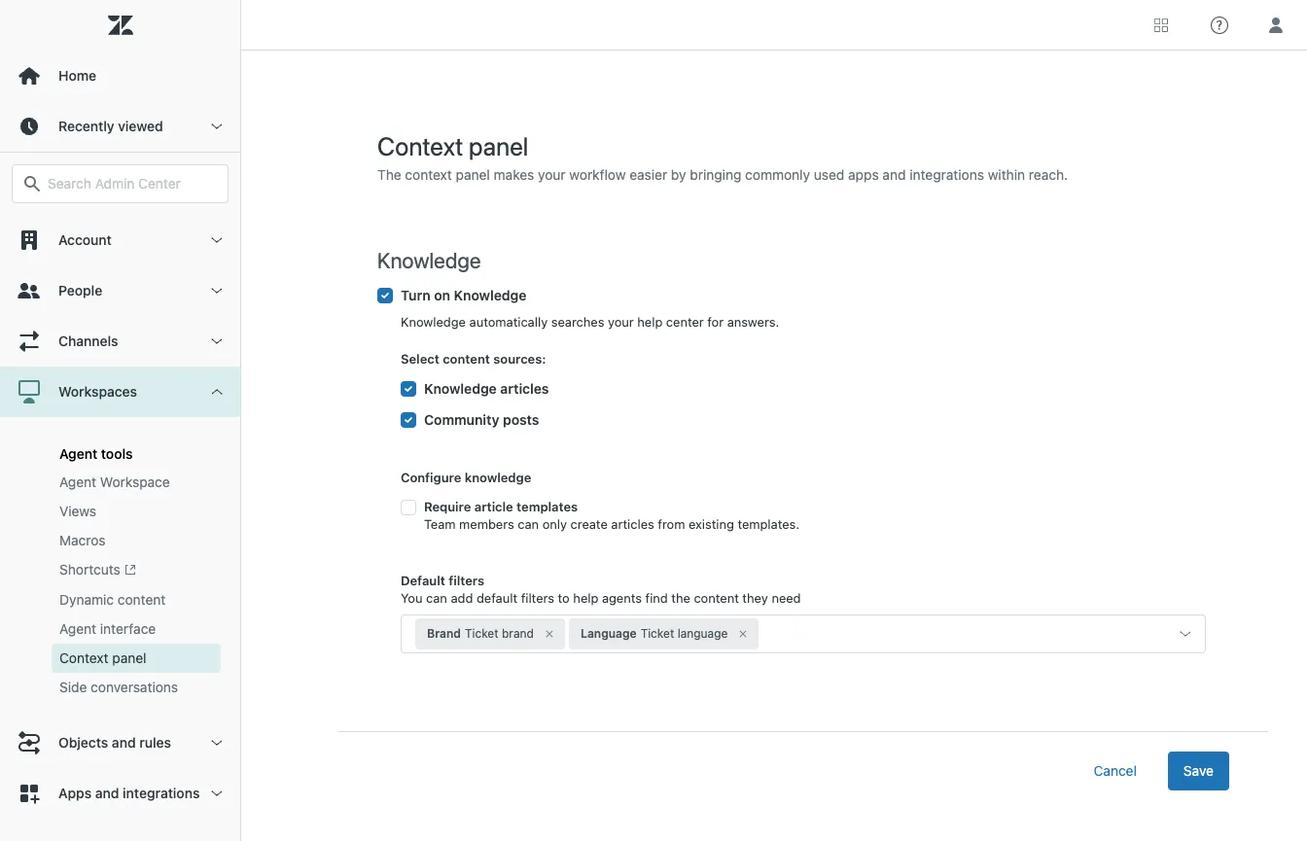 Task type: describe. For each thing, give the bounding box(es) containing it.
agent interface
[[59, 621, 156, 638]]

conversations
[[91, 679, 178, 696]]

zendesk products image
[[1155, 18, 1168, 32]]

shortcuts element
[[59, 560, 136, 581]]

agent interface link
[[52, 615, 221, 644]]

rules
[[139, 735, 171, 751]]

workspaces
[[58, 383, 137, 400]]

agent for agent workspace
[[59, 474, 96, 490]]

recently
[[58, 118, 114, 134]]

tree inside the primary element
[[0, 215, 240, 819]]

workspace
[[100, 474, 170, 490]]

agent interface element
[[59, 620, 156, 639]]

and for apps
[[95, 785, 119, 802]]

context
[[59, 650, 109, 667]]

account button
[[0, 215, 240, 266]]

agent for agent interface
[[59, 621, 96, 638]]

dynamic content element
[[59, 591, 166, 610]]

home
[[58, 67, 96, 84]]

agent tools element
[[59, 446, 133, 462]]

help image
[[1211, 16, 1229, 34]]

context panel element
[[59, 649, 146, 669]]

tools
[[101, 446, 133, 462]]

apps and integrations
[[58, 785, 200, 802]]

content
[[118, 592, 166, 608]]

side conversations link
[[52, 673, 221, 703]]



Task type: locate. For each thing, give the bounding box(es) containing it.
1 vertical spatial and
[[95, 785, 119, 802]]

panel
[[112, 650, 146, 667]]

views element
[[59, 502, 96, 521]]

0 vertical spatial agent
[[59, 446, 97, 462]]

people button
[[0, 266, 240, 316]]

3 agent from the top
[[59, 621, 96, 638]]

Search Admin Center field
[[48, 175, 216, 193]]

agent tools
[[59, 446, 133, 462]]

macros
[[59, 532, 106, 549]]

0 vertical spatial and
[[112, 735, 136, 751]]

agent up views
[[59, 474, 96, 490]]

recently viewed button
[[0, 101, 240, 152]]

recently viewed
[[58, 118, 163, 134]]

and left rules
[[112, 735, 136, 751]]

workspaces button
[[0, 367, 240, 417]]

home button
[[0, 51, 240, 101]]

viewed
[[118, 118, 163, 134]]

objects and rules button
[[0, 718, 240, 769]]

workspaces group
[[0, 417, 240, 718]]

interface
[[100, 621, 156, 638]]

views link
[[52, 497, 221, 526]]

side
[[59, 679, 87, 696]]

and right apps
[[95, 785, 119, 802]]

tree item
[[0, 367, 240, 718]]

agent for agent tools
[[59, 446, 97, 462]]

views
[[59, 503, 96, 519]]

agent
[[59, 446, 97, 462], [59, 474, 96, 490], [59, 621, 96, 638]]

channels
[[58, 333, 118, 349]]

integrations
[[123, 785, 200, 802]]

1 agent from the top
[[59, 446, 97, 462]]

dynamic
[[59, 592, 114, 608]]

agent inside agent workspace element
[[59, 474, 96, 490]]

None search field
[[2, 164, 238, 203]]

shortcuts
[[59, 561, 120, 578]]

tree
[[0, 215, 240, 819]]

dynamic content
[[59, 592, 166, 608]]

people
[[58, 282, 102, 299]]

and
[[112, 735, 136, 751], [95, 785, 119, 802]]

tree item containing workspaces
[[0, 367, 240, 718]]

macros element
[[59, 531, 106, 551]]

agent workspace link
[[52, 468, 221, 497]]

apps
[[58, 785, 92, 802]]

objects
[[58, 735, 108, 751]]

agent left the tools
[[59, 446, 97, 462]]

context panel link
[[52, 644, 221, 673]]

none search field inside the primary element
[[2, 164, 238, 203]]

context panel
[[59, 650, 146, 667]]

user menu image
[[1264, 12, 1289, 37]]

2 agent from the top
[[59, 474, 96, 490]]

agent workspace element
[[59, 473, 170, 492]]

1 vertical spatial agent
[[59, 474, 96, 490]]

2 vertical spatial agent
[[59, 621, 96, 638]]

side conversations
[[59, 679, 178, 696]]

account
[[58, 232, 112, 248]]

side conversations element
[[59, 678, 178, 698]]

agent up context
[[59, 621, 96, 638]]

shortcuts link
[[52, 555, 221, 586]]

primary element
[[0, 0, 241, 841]]

dynamic content link
[[52, 586, 221, 615]]

channels button
[[0, 316, 240, 367]]

apps and integrations button
[[0, 769, 240, 819]]

objects and rules
[[58, 735, 171, 751]]

and for objects
[[112, 735, 136, 751]]

macros link
[[52, 526, 221, 555]]

agent workspace
[[59, 474, 170, 490]]

tree containing account
[[0, 215, 240, 819]]

tree item inside the primary element
[[0, 367, 240, 718]]



Task type: vqa. For each thing, say whether or not it's contained in the screenshot.
Agent Workspace
yes



